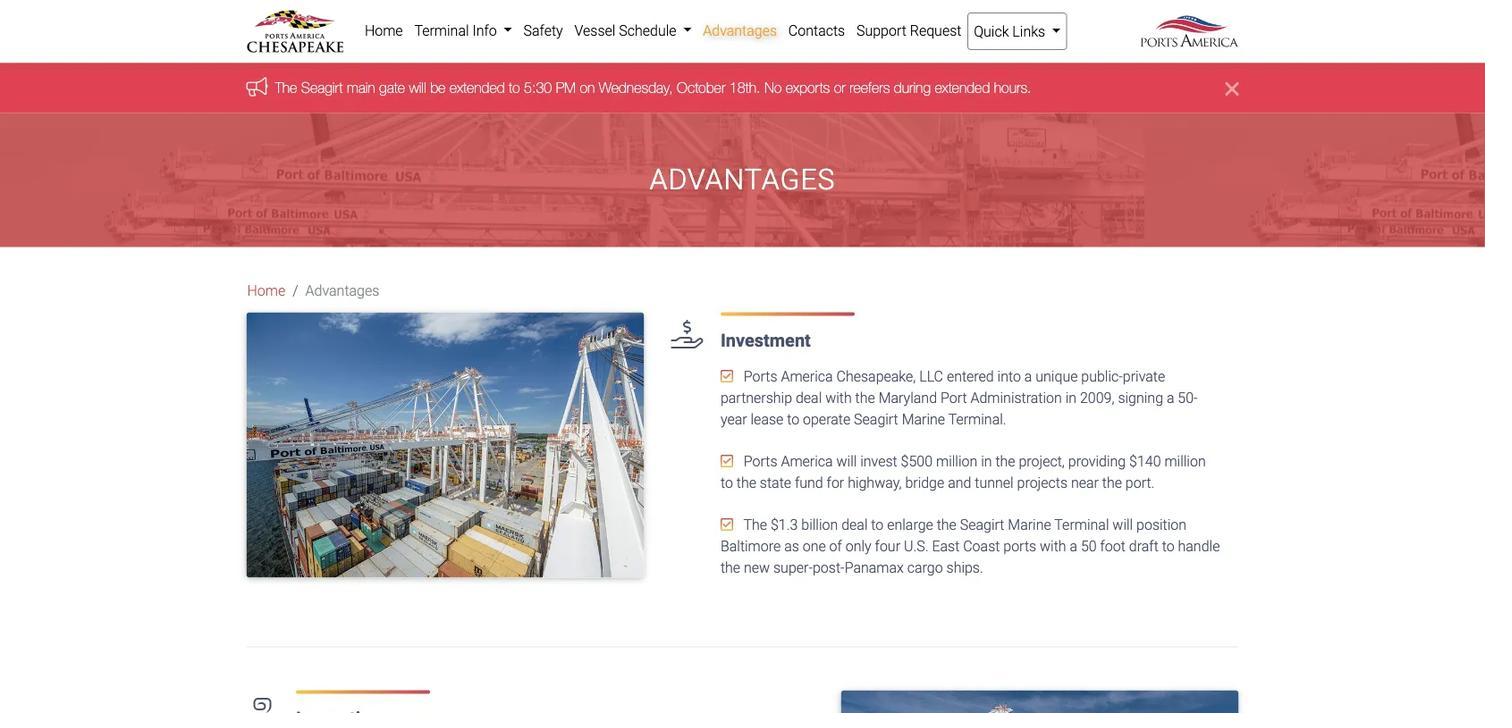 Task type: locate. For each thing, give the bounding box(es) containing it.
highway,
[[848, 475, 902, 492]]

the inside the $1.3 billion deal to enlarge the seagirt marine terminal will position baltimore as one of only four u.s. east coast ports with a 50 foot draft to handle the new super-post-panamax cargo ships.
[[744, 517, 767, 534]]

tunnel
[[975, 475, 1014, 492]]

0 vertical spatial ports
[[744, 368, 778, 385]]

info
[[473, 22, 497, 39]]

2 vertical spatial will
[[1113, 517, 1133, 534]]

1 vertical spatial terminal
[[1055, 517, 1109, 534]]

0 vertical spatial seagirt
[[301, 79, 343, 96]]

projects
[[1017, 475, 1068, 492]]

a
[[1025, 368, 1032, 385], [1167, 390, 1175, 407], [1070, 538, 1078, 555]]

1 horizontal spatial in
[[1066, 390, 1077, 407]]

1 vertical spatial check square image
[[721, 518, 733, 532]]

0 vertical spatial advantages
[[703, 22, 777, 39]]

seagirt
[[301, 79, 343, 96], [854, 411, 899, 428], [960, 517, 1005, 534]]

quick
[[974, 23, 1009, 40]]

for
[[827, 475, 844, 492]]

1 horizontal spatial terminal
[[1055, 517, 1109, 534]]

public-
[[1082, 368, 1123, 385]]

with inside ports america chesapeake, llc entered into a unique public-private partnership deal with the maryland port administration in 2009, signing a 50- year lease to operate seagirt marine terminal.
[[826, 390, 852, 407]]

with
[[826, 390, 852, 407], [1040, 538, 1067, 555]]

invest
[[861, 453, 898, 470]]

near
[[1071, 475, 1099, 492]]

home for top the "home" link
[[365, 22, 403, 39]]

2 check square image from the top
[[721, 518, 733, 532]]

1 horizontal spatial seagirt
[[854, 411, 899, 428]]

the inside alert
[[275, 79, 297, 96]]

2 ports from the top
[[744, 453, 778, 470]]

0 horizontal spatial extended
[[450, 79, 505, 96]]

entered
[[947, 368, 994, 385]]

million
[[936, 453, 978, 470], [1165, 453, 1206, 470]]

1 vertical spatial advantages
[[650, 163, 836, 196]]

terminal
[[414, 22, 469, 39], [1055, 517, 1109, 534]]

0 vertical spatial deal
[[796, 390, 822, 407]]

check square image down year
[[721, 454, 733, 469]]

america inside ports america will invest $500 million in the project, providing $140 million to the state fund for highway, bridge and tunnel projects near the port.
[[781, 453, 833, 470]]

1 horizontal spatial will
[[837, 453, 857, 470]]

hours.
[[994, 79, 1032, 96]]

home link
[[359, 13, 409, 48], [247, 280, 285, 302]]

terminal info link
[[409, 13, 518, 48]]

in up "tunnel" at the right bottom of the page
[[981, 453, 992, 470]]

1 vertical spatial ports
[[744, 453, 778, 470]]

2 vertical spatial a
[[1070, 538, 1078, 555]]

america inside ports america chesapeake, llc entered into a unique public-private partnership deal with the maryland port administration in 2009, signing a 50- year lease to operate seagirt marine terminal.
[[781, 368, 833, 385]]

1 vertical spatial deal
[[842, 517, 868, 534]]

with right ports
[[1040, 538, 1067, 555]]

into
[[998, 368, 1021, 385]]

1 horizontal spatial a
[[1070, 538, 1078, 555]]

ports
[[1004, 538, 1037, 555]]

and
[[948, 475, 972, 492]]

1 america from the top
[[781, 368, 833, 385]]

0 horizontal spatial home
[[247, 283, 285, 300]]

ports up state
[[744, 453, 778, 470]]

2 horizontal spatial seagirt
[[960, 517, 1005, 534]]

marine up ports
[[1008, 517, 1052, 534]]

a left '50'
[[1070, 538, 1078, 555]]

handle
[[1178, 538, 1220, 555]]

to left state
[[721, 475, 733, 492]]

advantages link
[[697, 13, 783, 48]]

of
[[830, 538, 842, 555]]

0 vertical spatial home
[[365, 22, 403, 39]]

home
[[365, 22, 403, 39], [247, 283, 285, 300]]

the seagirt main gate will be extended to 5:30 pm on wednesday, october 18th.  no exports or reefers during extended hours. alert
[[0, 63, 1485, 113]]

administration
[[971, 390, 1062, 407]]

0 vertical spatial with
[[826, 390, 852, 407]]

50
[[1081, 538, 1097, 555]]

0 horizontal spatial million
[[936, 453, 978, 470]]

exports
[[786, 79, 830, 96]]

0 horizontal spatial the
[[275, 79, 297, 96]]

to inside ports america will invest $500 million in the project, providing $140 million to the state fund for highway, bridge and tunnel projects near the port.
[[721, 475, 733, 492]]

0 vertical spatial marine
[[902, 411, 945, 428]]

in inside ports america will invest $500 million in the project, providing $140 million to the state fund for highway, bridge and tunnel projects near the port.
[[981, 453, 992, 470]]

seagirt inside alert
[[301, 79, 343, 96]]

marine inside ports america chesapeake, llc entered into a unique public-private partnership deal with the maryland port administration in 2009, signing a 50- year lease to operate seagirt marine terminal.
[[902, 411, 945, 428]]

safety link
[[518, 13, 569, 48]]

0 horizontal spatial with
[[826, 390, 852, 407]]

2 vertical spatial advantages
[[305, 283, 380, 300]]

to up four at the right bottom of the page
[[871, 517, 884, 534]]

marine
[[902, 411, 945, 428], [1008, 517, 1052, 534]]

with up operate
[[826, 390, 852, 407]]

america up operate
[[781, 368, 833, 385]]

to left 5:30
[[509, 79, 520, 96]]

extended right be
[[450, 79, 505, 96]]

the left new
[[721, 560, 741, 577]]

a left 50- at the right
[[1167, 390, 1175, 407]]

1 vertical spatial with
[[1040, 538, 1067, 555]]

october
[[677, 79, 726, 96]]

support
[[857, 22, 907, 39]]

1 horizontal spatial with
[[1040, 538, 1067, 555]]

2 america from the top
[[781, 453, 833, 470]]

1 vertical spatial marine
[[1008, 517, 1052, 534]]

will inside alert
[[409, 79, 426, 96]]

extended
[[450, 79, 505, 96], [935, 79, 990, 96]]

be
[[430, 79, 446, 96]]

will up for at the right bottom of the page
[[837, 453, 857, 470]]

check square image
[[721, 454, 733, 469], [721, 518, 733, 532]]

1 horizontal spatial the
[[744, 517, 767, 534]]

the down the chesapeake,
[[856, 390, 875, 407]]

chesapeake,
[[837, 368, 916, 385]]

1 vertical spatial will
[[837, 453, 857, 470]]

to right lease
[[787, 411, 800, 428]]

private
[[1123, 368, 1166, 385]]

seagirt left main
[[301, 79, 343, 96]]

coast
[[963, 538, 1000, 555]]

america
[[781, 368, 833, 385], [781, 453, 833, 470]]

seagirt down the maryland
[[854, 411, 899, 428]]

year
[[721, 411, 747, 428]]

deal
[[796, 390, 822, 407], [842, 517, 868, 534]]

1 vertical spatial seagirt
[[854, 411, 899, 428]]

super-
[[774, 560, 813, 577]]

check square image up baltimore
[[721, 518, 733, 532]]

1 vertical spatial the
[[744, 517, 767, 534]]

a right into
[[1025, 368, 1032, 385]]

ports inside ports america will invest $500 million in the project, providing $140 million to the state fund for highway, bridge and tunnel projects near the port.
[[744, 453, 778, 470]]

will up foot on the right bottom of the page
[[1113, 517, 1133, 534]]

terminal inside the $1.3 billion deal to enlarge the seagirt marine terminal will position baltimore as one of only four u.s. east coast ports with a 50 foot draft to handle the new super-post-panamax cargo ships.
[[1055, 517, 1109, 534]]

1 vertical spatial a
[[1167, 390, 1175, 407]]

0 horizontal spatial home link
[[247, 280, 285, 302]]

america up fund
[[781, 453, 833, 470]]

investment image
[[246, 312, 644, 578]]

providing
[[1069, 453, 1126, 470]]

0 horizontal spatial in
[[981, 453, 992, 470]]

unique
[[1036, 368, 1078, 385]]

the down providing
[[1103, 475, 1122, 492]]

0 horizontal spatial seagirt
[[301, 79, 343, 96]]

0 vertical spatial check square image
[[721, 454, 733, 469]]

1 horizontal spatial deal
[[842, 517, 868, 534]]

reefers
[[850, 79, 890, 96]]

2 vertical spatial seagirt
[[960, 517, 1005, 534]]

1 check square image from the top
[[721, 454, 733, 469]]

0 horizontal spatial will
[[409, 79, 426, 96]]

deal up operate
[[796, 390, 822, 407]]

1 horizontal spatial million
[[1165, 453, 1206, 470]]

0 horizontal spatial deal
[[796, 390, 822, 407]]

will inside the $1.3 billion deal to enlarge the seagirt marine terminal will position baltimore as one of only four u.s. east coast ports with a 50 foot draft to handle the new super-post-panamax cargo ships.
[[1113, 517, 1133, 534]]

the up baltimore
[[744, 517, 767, 534]]

2 extended from the left
[[935, 79, 990, 96]]

1 horizontal spatial home
[[365, 22, 403, 39]]

check square image for ports america will invest $500 million in the project, providing $140 million to the state fund for highway, bridge and tunnel projects near the port.
[[721, 454, 733, 469]]

port
[[941, 390, 967, 407]]

1 vertical spatial america
[[781, 453, 833, 470]]

america for will
[[781, 453, 833, 470]]

ports up partnership
[[744, 368, 778, 385]]

ports inside ports america chesapeake, llc entered into a unique public-private partnership deal with the maryland port administration in 2009, signing a 50- year lease to operate seagirt marine terminal.
[[744, 368, 778, 385]]

quick links link
[[967, 13, 1067, 50]]

schedule
[[619, 22, 677, 39]]

million up and
[[936, 453, 978, 470]]

2 horizontal spatial will
[[1113, 517, 1133, 534]]

million right $140
[[1165, 453, 1206, 470]]

seagirt up coast
[[960, 517, 1005, 534]]

0 vertical spatial will
[[409, 79, 426, 96]]

no
[[765, 79, 782, 96]]

1 vertical spatial home
[[247, 283, 285, 300]]

east
[[932, 538, 960, 555]]

baltimore
[[721, 538, 781, 555]]

1 million from the left
[[936, 453, 978, 470]]

0 horizontal spatial terminal
[[414, 22, 469, 39]]

terminal left info
[[414, 22, 469, 39]]

1 horizontal spatial extended
[[935, 79, 990, 96]]

a inside the $1.3 billion deal to enlarge the seagirt marine terminal will position baltimore as one of only four u.s. east coast ports with a 50 foot draft to handle the new super-post-panamax cargo ships.
[[1070, 538, 1078, 555]]

ports america will invest $500 million in the project, providing $140 million to the state fund for highway, bridge and tunnel projects near the port.
[[721, 453, 1206, 492]]

deal up only on the right bottom
[[842, 517, 868, 534]]

marine down the maryland
[[902, 411, 945, 428]]

0 vertical spatial terminal
[[414, 22, 469, 39]]

0 horizontal spatial a
[[1025, 368, 1032, 385]]

bullhorn image
[[246, 77, 275, 96]]

advantages inside advantages link
[[703, 22, 777, 39]]

one
[[803, 538, 826, 555]]

terminal up '50'
[[1055, 517, 1109, 534]]

1 vertical spatial home link
[[247, 280, 285, 302]]

1 horizontal spatial marine
[[1008, 517, 1052, 534]]

in down unique
[[1066, 390, 1077, 407]]

the up "tunnel" at the right bottom of the page
[[996, 453, 1016, 470]]

0 vertical spatial in
[[1066, 390, 1077, 407]]

extended right during
[[935, 79, 990, 96]]

vessel schedule
[[575, 22, 680, 39]]

signing
[[1118, 390, 1164, 407]]

1 horizontal spatial home link
[[359, 13, 409, 48]]

1 vertical spatial in
[[981, 453, 992, 470]]

position
[[1137, 517, 1187, 534]]

in
[[1066, 390, 1077, 407], [981, 453, 992, 470]]

1 ports from the top
[[744, 368, 778, 385]]

project,
[[1019, 453, 1065, 470]]

the left main
[[275, 79, 297, 96]]

during
[[894, 79, 931, 96]]

home for bottommost the "home" link
[[247, 283, 285, 300]]

to
[[509, 79, 520, 96], [787, 411, 800, 428], [721, 475, 733, 492], [871, 517, 884, 534], [1162, 538, 1175, 555]]

enlarge
[[887, 517, 933, 534]]

0 vertical spatial a
[[1025, 368, 1032, 385]]

check square image
[[721, 369, 733, 384]]

on
[[580, 79, 595, 96]]

0 vertical spatial the
[[275, 79, 297, 96]]

will left be
[[409, 79, 426, 96]]

0 vertical spatial america
[[781, 368, 833, 385]]

llc
[[920, 368, 944, 385]]

the up east
[[937, 517, 957, 534]]

0 horizontal spatial marine
[[902, 411, 945, 428]]

advantages
[[703, 22, 777, 39], [650, 163, 836, 196], [305, 283, 380, 300]]

ports for ports america chesapeake, llc entered into a unique public-private partnership deal with the maryland port administration in 2009, signing a 50- year lease to operate seagirt marine terminal.
[[744, 368, 778, 385]]

will
[[409, 79, 426, 96], [837, 453, 857, 470], [1113, 517, 1133, 534]]



Task type: describe. For each thing, give the bounding box(es) containing it.
main
[[347, 79, 375, 96]]

links
[[1013, 23, 1046, 40]]

draft
[[1129, 538, 1159, 555]]

seagirt inside the $1.3 billion deal to enlarge the seagirt marine terminal will position baltimore as one of only four u.s. east coast ports with a 50 foot draft to handle the new super-post-panamax cargo ships.
[[960, 517, 1005, 534]]

terminal info
[[414, 22, 501, 39]]

5:30
[[524, 79, 552, 96]]

four
[[875, 538, 901, 555]]

maryland
[[879, 390, 937, 407]]

operate
[[803, 411, 851, 428]]

the seagirt main gate will be extended to 5:30 pm on wednesday, october 18th.  no exports or reefers during extended hours. link
[[275, 79, 1032, 96]]

partnership
[[721, 390, 792, 407]]

bridge
[[905, 475, 945, 492]]

only
[[846, 538, 872, 555]]

fund
[[795, 475, 823, 492]]

marine inside the $1.3 billion deal to enlarge the seagirt marine terminal will position baltimore as one of only four u.s. east coast ports with a 50 foot draft to handle the new super-post-panamax cargo ships.
[[1008, 517, 1052, 534]]

pm
[[556, 79, 576, 96]]

terminal.
[[949, 411, 1007, 428]]

the left state
[[737, 475, 757, 492]]

with inside the $1.3 billion deal to enlarge the seagirt marine terminal will position baltimore as one of only four u.s. east coast ports with a 50 foot draft to handle the new super-post-panamax cargo ships.
[[1040, 538, 1067, 555]]

the for $1.3
[[744, 517, 767, 534]]

to inside ports america chesapeake, llc entered into a unique public-private partnership deal with the maryland port administration in 2009, signing a 50- year lease to operate seagirt marine terminal.
[[787, 411, 800, 428]]

the $1.3 billion deal to enlarge the seagirt marine terminal will position baltimore as one of only four u.s. east coast ports with a 50 foot draft to handle the new super-post-panamax cargo ships.
[[721, 517, 1220, 577]]

post-
[[813, 560, 845, 577]]

the inside ports america chesapeake, llc entered into a unique public-private partnership deal with the maryland port administration in 2009, signing a 50- year lease to operate seagirt marine terminal.
[[856, 390, 875, 407]]

contacts
[[789, 22, 845, 39]]

vessel
[[575, 22, 616, 39]]

lease
[[751, 411, 784, 428]]

quick links
[[974, 23, 1049, 40]]

50-
[[1178, 390, 1198, 407]]

new
[[744, 560, 770, 577]]

check square image for the $1.3 billion deal to enlarge the seagirt marine terminal will position baltimore as one of only four u.s. east coast ports with a 50 foot draft to handle the new super-post-panamax cargo ships.
[[721, 518, 733, 532]]

to inside alert
[[509, 79, 520, 96]]

the for seagirt
[[275, 79, 297, 96]]

seagirt inside ports america chesapeake, llc entered into a unique public-private partnership deal with the maryland port administration in 2009, signing a 50- year lease to operate seagirt marine terminal.
[[854, 411, 899, 428]]

ships.
[[947, 560, 984, 577]]

$500
[[901, 453, 933, 470]]

2 million from the left
[[1165, 453, 1206, 470]]

in inside ports america chesapeake, llc entered into a unique public-private partnership deal with the maryland port administration in 2009, signing a 50- year lease to operate seagirt marine terminal.
[[1066, 390, 1077, 407]]

safety
[[524, 22, 563, 39]]

foot
[[1101, 538, 1126, 555]]

gate
[[379, 79, 405, 96]]

2009,
[[1080, 390, 1115, 407]]

18th.
[[730, 79, 761, 96]]

port.
[[1126, 475, 1155, 492]]

to down the position
[[1162, 538, 1175, 555]]

vessel schedule link
[[569, 13, 697, 48]]

1 extended from the left
[[450, 79, 505, 96]]

support request link
[[851, 13, 967, 48]]

deal inside the $1.3 billion deal to enlarge the seagirt marine terminal will position baltimore as one of only four u.s. east coast ports with a 50 foot draft to handle the new super-post-panamax cargo ships.
[[842, 517, 868, 534]]

$140
[[1130, 453, 1161, 470]]

ports america chesapeake, llc entered into a unique public-private partnership deal with the maryland port administration in 2009, signing a 50- year lease to operate seagirt marine terminal.
[[721, 368, 1198, 428]]

deal inside ports america chesapeake, llc entered into a unique public-private partnership deal with the maryland port administration in 2009, signing a 50- year lease to operate seagirt marine terminal.
[[796, 390, 822, 407]]

will inside ports america will invest $500 million in the project, providing $140 million to the state fund for highway, bridge and tunnel projects near the port.
[[837, 453, 857, 470]]

as
[[784, 538, 799, 555]]

state
[[760, 475, 792, 492]]

request
[[910, 22, 962, 39]]

america for chesapeake,
[[781, 368, 833, 385]]

support request
[[857, 22, 962, 39]]

panamax
[[845, 560, 904, 577]]

ports for ports america will invest $500 million in the project, providing $140 million to the state fund for highway, bridge and tunnel projects near the port.
[[744, 453, 778, 470]]

$1.3
[[771, 517, 798, 534]]

cargo
[[908, 560, 943, 577]]

wednesday,
[[599, 79, 673, 96]]

2 horizontal spatial a
[[1167, 390, 1175, 407]]

contacts link
[[783, 13, 851, 48]]

or
[[834, 79, 846, 96]]

u.s.
[[904, 538, 929, 555]]

the seagirt main gate will be extended to 5:30 pm on wednesday, october 18th.  no exports or reefers during extended hours.
[[275, 79, 1032, 96]]

billion
[[802, 517, 838, 534]]

close image
[[1226, 77, 1239, 99]]

0 vertical spatial home link
[[359, 13, 409, 48]]

investment
[[721, 330, 811, 351]]



Task type: vqa. For each thing, say whether or not it's contained in the screenshot.
leftmost "Home" link
yes



